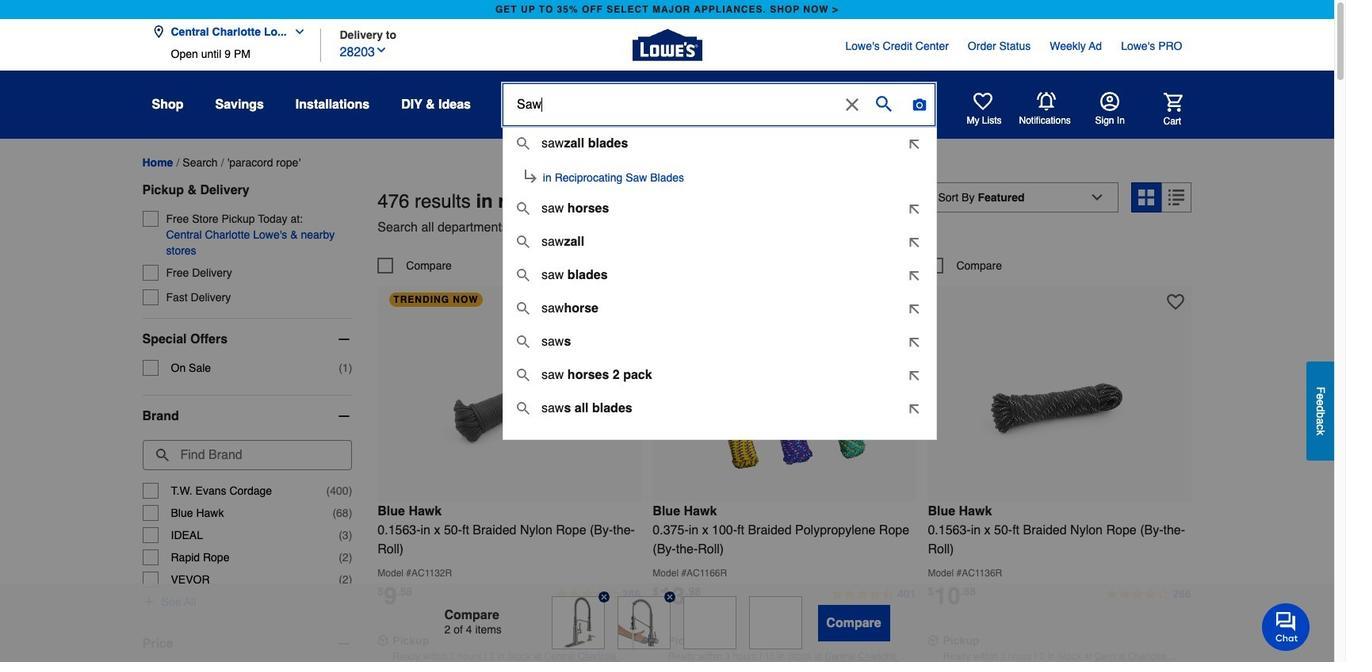 Task type: describe. For each thing, give the bounding box(es) containing it.
4.5 stars image
[[830, 585, 917, 604]]

remove this product image
[[664, 592, 675, 603]]

4 stars image for actual price $9.58 element
[[555, 585, 642, 604]]

clear element
[[840, 84, 865, 125]]

4 search icon image from the top
[[517, 269, 530, 282]]

lowe's home improvement lists image
[[973, 92, 992, 111]]

2 pickup image from the left
[[928, 635, 939, 646]]

6 search icon image from the top
[[517, 335, 530, 348]]

clear image
[[843, 95, 862, 114]]

list view image
[[1169, 189, 1185, 205]]

lowe's home improvement notification center image
[[1037, 92, 1056, 111]]

1000759790 element
[[928, 257, 1002, 273]]

subitem arrow image
[[521, 167, 540, 186]]

Search Query text field
[[504, 84, 838, 125]]

remove this product image
[[598, 592, 609, 603]]

7 search icon image from the top
[[517, 369, 530, 381]]

search image
[[876, 96, 892, 111]]

1 minus image from the top
[[336, 331, 352, 347]]

grid view image
[[1139, 189, 1155, 205]]



Task type: locate. For each thing, give the bounding box(es) containing it.
lowe's home improvement account image
[[1100, 92, 1119, 111]]

1 horizontal spatial chevron down image
[[375, 43, 388, 56]]

pickup image
[[378, 635, 389, 646], [928, 635, 939, 646]]

8 search icon image from the top
[[517, 402, 530, 415]]

None search field
[[503, 83, 937, 454]]

1 pickup image from the left
[[378, 635, 389, 646]]

minus image
[[336, 636, 352, 652]]

1 vertical spatial minus image
[[336, 408, 352, 424]]

1 search icon image from the top
[[517, 137, 530, 150]]

actual price $13.98 element
[[653, 582, 701, 610]]

camera image
[[912, 97, 928, 113]]

2 heart outline image from the left
[[1168, 293, 1185, 311]]

lowe's home improvement cart image
[[1164, 92, 1183, 111]]

0 vertical spatial minus image
[[336, 331, 352, 347]]

1 horizontal spatial heart outline image
[[1168, 293, 1185, 311]]

2 minus image from the top
[[336, 408, 352, 424]]

search icon image
[[517, 137, 530, 150], [517, 202, 530, 215], [517, 236, 530, 248], [517, 269, 530, 282], [517, 302, 530, 315], [517, 335, 530, 348], [517, 369, 530, 381], [517, 402, 530, 415]]

paracord rope element
[[227, 156, 301, 169]]

1 heart outline image from the left
[[892, 293, 910, 311]]

chevron down image
[[287, 25, 306, 38], [375, 43, 388, 56]]

0 horizontal spatial heart outline image
[[892, 293, 910, 311]]

1 4 stars image from the left
[[555, 585, 642, 604]]

minus image
[[336, 331, 352, 347], [336, 408, 352, 424]]

search element
[[183, 156, 218, 169]]

1 vertical spatial chevron down image
[[375, 43, 388, 56]]

2 4 stars image from the left
[[1105, 585, 1192, 604]]

2 search icon image from the top
[[517, 202, 530, 215]]

pickup image right minus icon
[[378, 635, 389, 646]]

pickup image down actual price $10.88 element
[[928, 635, 939, 646]]

location image
[[152, 25, 165, 38]]

heart outline image
[[892, 293, 910, 311], [1168, 293, 1185, 311]]

actual price $10.88 element
[[928, 582, 976, 610]]

pickup image
[[653, 635, 664, 646]]

5 search icon image from the top
[[517, 302, 530, 315]]

0 vertical spatial chevron down image
[[287, 25, 306, 38]]

4 stars image for actual price $10.88 element
[[1105, 585, 1192, 604]]

0 horizontal spatial pickup image
[[378, 635, 389, 646]]

actual price $9.58 element
[[378, 582, 413, 610]]

plus image
[[142, 595, 155, 608]]

1 horizontal spatial pickup image
[[928, 635, 939, 646]]

0 horizontal spatial 4 stars image
[[555, 585, 642, 604]]

chat invite button image
[[1262, 603, 1311, 651]]

1000759758 element
[[378, 257, 452, 273]]

lowe's home improvement logo image
[[632, 10, 702, 80]]

4 stars image
[[555, 585, 642, 604], [1105, 585, 1192, 604]]

1 horizontal spatial 4 stars image
[[1105, 585, 1192, 604]]

0 horizontal spatial chevron down image
[[287, 25, 306, 38]]

3 search icon image from the top
[[517, 236, 530, 248]]



Task type: vqa. For each thing, say whether or not it's contained in the screenshot.
the middle MINUS image
yes



